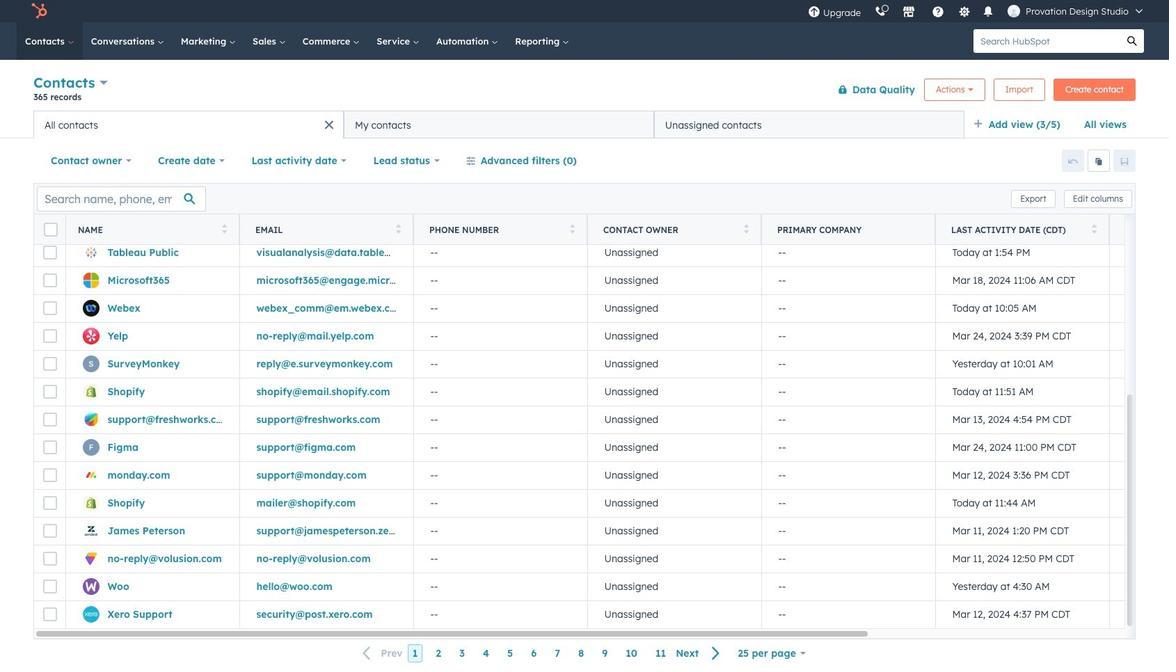 Task type: describe. For each thing, give the bounding box(es) containing it.
3 press to sort. element from the left
[[570, 224, 575, 236]]

marketplaces image
[[903, 6, 916, 19]]

james peterson image
[[1008, 5, 1021, 17]]

1 press to sort. image from the left
[[396, 224, 401, 234]]

4 press to sort. element from the left
[[744, 224, 749, 236]]

Search name, phone, email addresses, or company search field
[[37, 186, 206, 211]]



Task type: vqa. For each thing, say whether or not it's contained in the screenshot.
Pagination navigation on the bottom
yes



Task type: locate. For each thing, give the bounding box(es) containing it.
1 press to sort. element from the left
[[222, 224, 227, 236]]

column header
[[762, 214, 936, 245]]

2 horizontal spatial press to sort. image
[[1092, 224, 1097, 234]]

0 horizontal spatial press to sort. image
[[396, 224, 401, 234]]

3 press to sort. image from the left
[[1092, 224, 1097, 234]]

menu
[[801, 0, 1153, 22]]

banner
[[33, 71, 1136, 111]]

1 horizontal spatial press to sort. image
[[744, 224, 749, 234]]

press to sort. image
[[396, 224, 401, 234], [744, 224, 749, 234], [1092, 224, 1097, 234]]

1 press to sort. image from the left
[[222, 224, 227, 234]]

press to sort. image
[[222, 224, 227, 234], [570, 224, 575, 234]]

0 horizontal spatial press to sort. image
[[222, 224, 227, 234]]

2 press to sort. image from the left
[[744, 224, 749, 234]]

Search HubSpot search field
[[974, 29, 1121, 53]]

pagination navigation
[[355, 645, 729, 663]]

1 horizontal spatial press to sort. image
[[570, 224, 575, 234]]

2 press to sort. image from the left
[[570, 224, 575, 234]]

press to sort. element
[[222, 224, 227, 236], [396, 224, 401, 236], [570, 224, 575, 236], [744, 224, 749, 236], [1092, 224, 1097, 236]]

2 press to sort. element from the left
[[396, 224, 401, 236]]

5 press to sort. element from the left
[[1092, 224, 1097, 236]]



